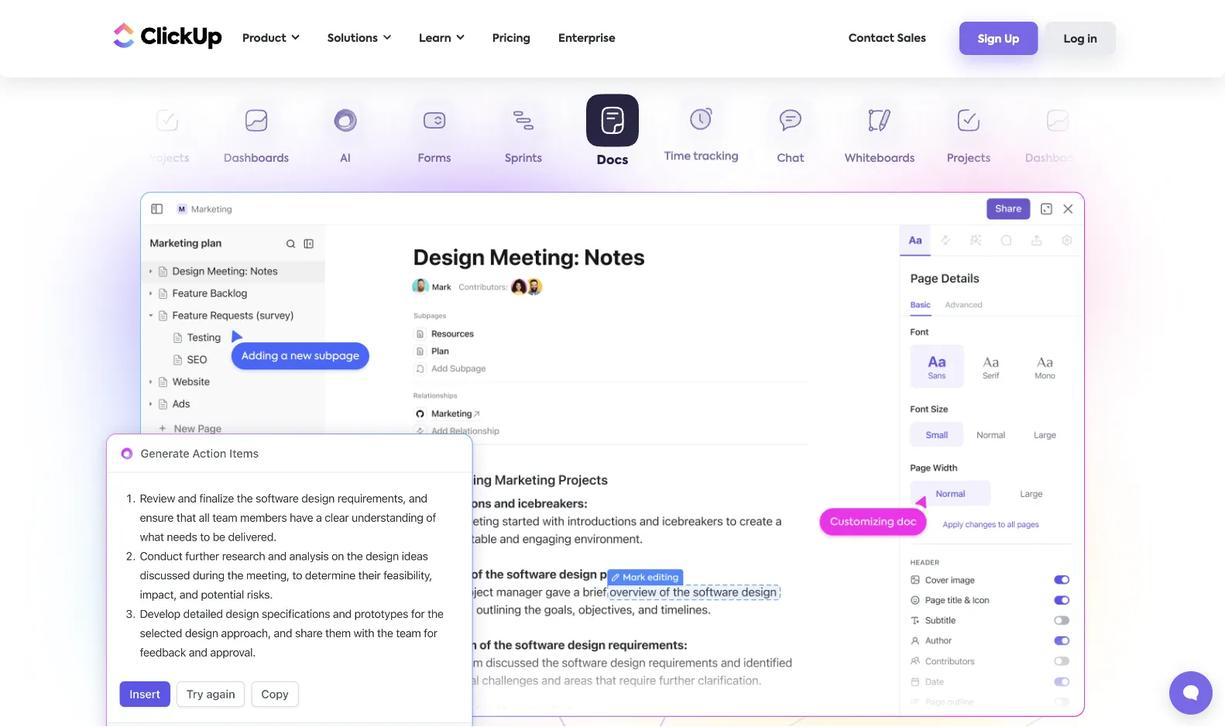 Task type: locate. For each thing, give the bounding box(es) containing it.
0 horizontal spatial dashboards button
[[212, 99, 301, 171]]

clickup image
[[109, 21, 222, 50]]

whiteboards
[[43, 153, 113, 164], [845, 153, 915, 164]]

0 horizontal spatial whiteboards button
[[34, 99, 123, 171]]

tracking
[[693, 153, 739, 164]]

0 horizontal spatial dashboards
[[224, 153, 289, 164]]

chat
[[777, 153, 804, 164]]

1 projects from the left
[[145, 153, 189, 164]]

in
[[1088, 34, 1097, 45]]

1 horizontal spatial dashboards
[[1025, 153, 1091, 164]]

2 dashboards from the left
[[1025, 153, 1091, 164]]

dashboards
[[224, 153, 289, 164], [1025, 153, 1091, 164]]

1 horizontal spatial dashboards button
[[1013, 99, 1103, 171]]

ai
[[340, 153, 351, 164]]

docs button
[[568, 94, 657, 171]]

projects button
[[123, 99, 212, 171], [924, 99, 1013, 171]]

1 projects button from the left
[[123, 99, 212, 171]]

product
[[242, 33, 286, 44]]

dashboards button
[[212, 99, 301, 171], [1013, 99, 1103, 171]]

sprints
[[505, 153, 542, 164]]

enterprise
[[558, 33, 616, 44]]

1 horizontal spatial projects
[[947, 153, 991, 164]]

1 horizontal spatial whiteboards button
[[835, 99, 924, 171]]

whiteboards button
[[34, 99, 123, 171], [835, 99, 924, 171]]

learn button
[[411, 22, 472, 54]]

1 horizontal spatial whiteboards
[[845, 153, 915, 164]]

sign up
[[978, 34, 1020, 45]]

0 horizontal spatial projects button
[[123, 99, 212, 171]]

0 horizontal spatial projects
[[145, 153, 189, 164]]

ai button
[[301, 99, 390, 171]]

log in
[[1064, 34, 1097, 45]]

docs image
[[140, 192, 1085, 717], [86, 416, 493, 727]]

pricing
[[492, 33, 531, 44]]

solutions
[[327, 33, 378, 44]]

sales
[[897, 33, 926, 44]]

pricing link
[[485, 22, 538, 54]]

contact sales
[[849, 33, 926, 44]]

0 horizontal spatial whiteboards
[[43, 153, 113, 164]]

time
[[665, 153, 691, 164]]

chat button
[[746, 99, 835, 171]]

1 dashboards from the left
[[224, 153, 289, 164]]

projects
[[145, 153, 189, 164], [947, 153, 991, 164]]

solutions button
[[320, 22, 399, 54]]

1 whiteboards button from the left
[[34, 99, 123, 171]]

1 horizontal spatial projects button
[[924, 99, 1013, 171]]



Task type: vqa. For each thing, say whether or not it's contained in the screenshot.
Fortinet Logo
no



Task type: describe. For each thing, give the bounding box(es) containing it.
1 dashboards button from the left
[[212, 99, 301, 171]]

sign up button
[[960, 22, 1038, 55]]

sprints button
[[479, 99, 568, 171]]

1 whiteboards from the left
[[43, 153, 113, 164]]

log in link
[[1045, 22, 1116, 55]]

time tracking button
[[657, 99, 746, 170]]

forms
[[418, 153, 451, 164]]

contact sales link
[[841, 22, 934, 54]]

2 whiteboards button from the left
[[835, 99, 924, 171]]

product button
[[235, 22, 307, 54]]

enterprise link
[[551, 22, 623, 54]]

learn
[[419, 33, 451, 44]]

sign
[[978, 34, 1002, 45]]

time tracking
[[665, 153, 739, 164]]

forms button
[[390, 99, 479, 171]]

2 projects button from the left
[[924, 99, 1013, 171]]

up
[[1005, 34, 1020, 45]]

docs
[[597, 154, 628, 167]]

2 whiteboards from the left
[[845, 153, 915, 164]]

contact
[[849, 33, 895, 44]]

log
[[1064, 34, 1085, 45]]

2 dashboards button from the left
[[1013, 99, 1103, 171]]

2 projects from the left
[[947, 153, 991, 164]]



